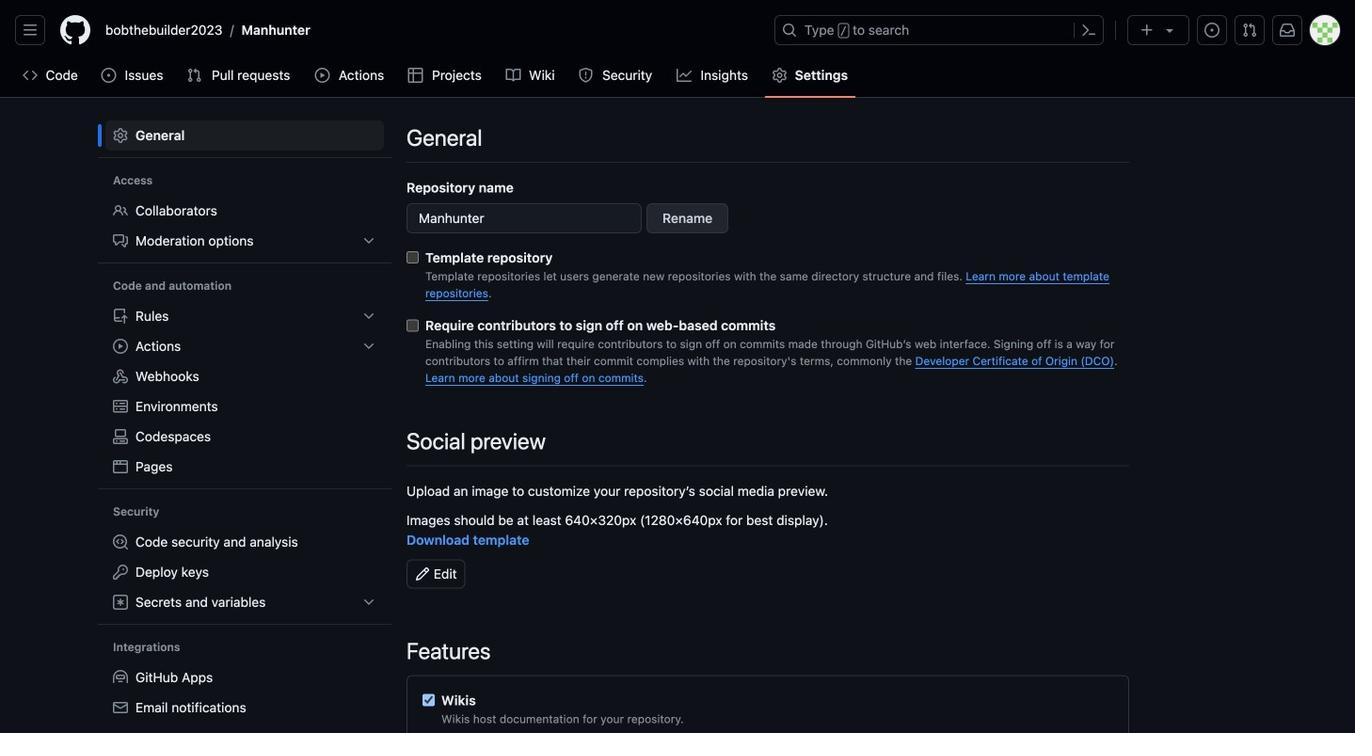 Task type: vqa. For each thing, say whether or not it's contained in the screenshot.
PLAY icon
yes



Task type: describe. For each thing, give the bounding box(es) containing it.
triangle down image
[[1163, 23, 1178, 38]]

wikis group
[[423, 691, 1114, 733]]

people image
[[113, 203, 128, 218]]

issue opened image
[[1205, 23, 1220, 38]]

command palette image
[[1082, 23, 1097, 38]]

browser image
[[113, 459, 128, 474]]

codescan image
[[113, 535, 128, 550]]

server image
[[113, 399, 128, 414]]

codespaces image
[[113, 429, 128, 444]]

homepage image
[[60, 15, 90, 45]]

hubot image
[[113, 670, 128, 685]]

book image
[[506, 68, 521, 83]]

table image
[[408, 68, 423, 83]]

key image
[[113, 565, 128, 580]]

notifications image
[[1280, 23, 1295, 38]]

gear image
[[773, 68, 788, 83]]

code image
[[23, 68, 38, 83]]

plus image
[[1140, 23, 1155, 38]]



Task type: locate. For each thing, give the bounding box(es) containing it.
webhook image
[[113, 369, 128, 384]]

mail image
[[113, 700, 128, 715]]

None text field
[[407, 203, 642, 233]]

0 vertical spatial git pull request image
[[1243, 23, 1258, 38]]

git pull request image right issue opened image
[[1243, 23, 1258, 38]]

gear image
[[113, 128, 128, 143]]

None checkbox
[[407, 320, 419, 332]]

issue opened image
[[101, 68, 116, 83]]

None checkbox
[[407, 251, 419, 264], [423, 694, 435, 707], [407, 251, 419, 264], [423, 694, 435, 707]]

list
[[98, 15, 763, 45], [105, 196, 384, 256], [105, 301, 384, 482], [105, 527, 384, 618], [105, 663, 384, 723]]

git pull request image for issue opened icon
[[187, 68, 202, 83]]

play image
[[315, 68, 330, 83]]

0 horizontal spatial git pull request image
[[187, 68, 202, 83]]

1 horizontal spatial git pull request image
[[1243, 23, 1258, 38]]

git pull request image
[[1243, 23, 1258, 38], [187, 68, 202, 83]]

1 vertical spatial git pull request image
[[187, 68, 202, 83]]

git pull request image for issue opened image
[[1243, 23, 1258, 38]]

git pull request image right issue opened icon
[[187, 68, 202, 83]]

graph image
[[677, 68, 692, 83]]

shield image
[[578, 68, 594, 83]]

pencil image
[[415, 567, 430, 582]]



